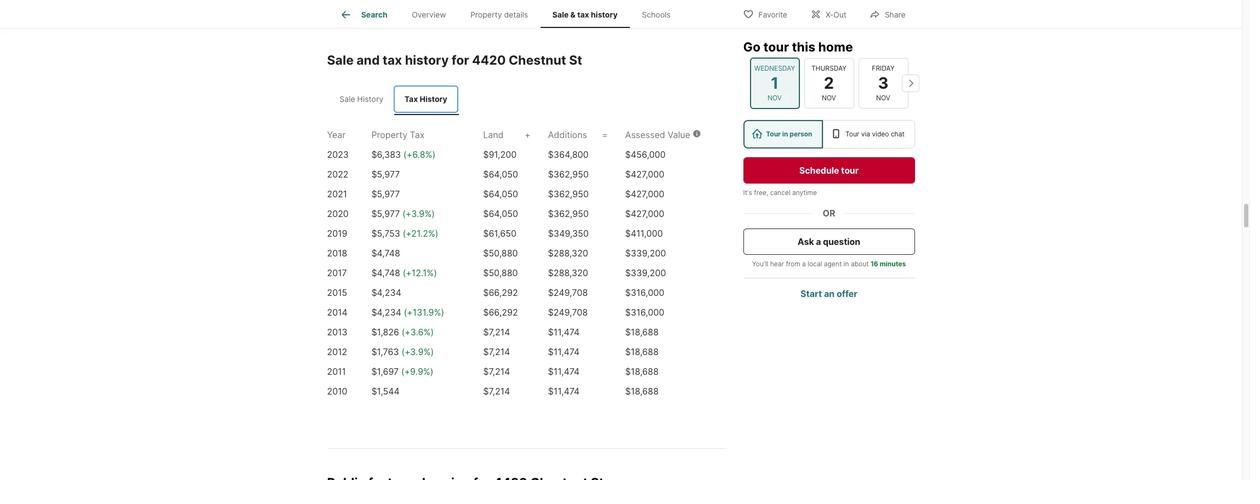 Task type: describe. For each thing, give the bounding box(es) containing it.
a inside button
[[816, 236, 822, 247]]

16
[[871, 260, 879, 268]]

property details tab
[[459, 2, 541, 28]]

2015
[[327, 287, 347, 298]]

$7,214 for $1,826 (+3.6%)
[[483, 327, 510, 338]]

$1,697 (+9.9%)
[[372, 366, 434, 377]]

favorite
[[759, 10, 788, 19]]

free,
[[755, 189, 769, 197]]

you'll hear from a local agent in about 16 minutes
[[753, 260, 906, 268]]

$1,544
[[372, 386, 400, 397]]

ask
[[798, 236, 815, 247]]

start
[[801, 289, 823, 300]]

out
[[834, 10, 847, 19]]

3 $5,977 from the top
[[372, 208, 400, 219]]

4 $7,214 from the top
[[483, 386, 510, 397]]

history for and
[[405, 53, 449, 68]]

search
[[361, 10, 388, 19]]

local
[[808, 260, 823, 268]]

(+21.2%)
[[403, 228, 439, 239]]

$5,753 (+21.2%)
[[372, 228, 439, 239]]

=
[[602, 129, 608, 140]]

$456,000
[[626, 149, 666, 160]]

x-out
[[826, 10, 847, 19]]

$339,200 for 2017
[[626, 268, 666, 279]]

overview
[[412, 10, 446, 19]]

friday 3 nov
[[873, 64, 895, 102]]

$411,000
[[626, 228, 663, 239]]

tour for go
[[764, 40, 790, 55]]

x-
[[826, 10, 834, 19]]

via
[[862, 130, 871, 138]]

tour via video chat option
[[824, 120, 915, 149]]

2018
[[327, 248, 348, 259]]

sale for sale history
[[340, 95, 355, 104]]

$50,880 for 2018
[[483, 248, 518, 259]]

it's
[[744, 189, 753, 197]]

nov for 2
[[822, 94, 837, 102]]

$427,000 for 2020
[[626, 208, 665, 219]]

schedule
[[800, 165, 840, 176]]

property tax
[[372, 129, 425, 140]]

$4,748 (+12.1%)
[[372, 268, 437, 279]]

sale for sale & tax history
[[553, 10, 569, 19]]

offer
[[837, 289, 858, 300]]

list box containing tour in person
[[744, 120, 915, 149]]

$64,050 for 2021
[[483, 189, 518, 200]]

go
[[744, 40, 761, 55]]

tab list containing search
[[327, 0, 692, 28]]

hear
[[771, 260, 785, 268]]

$1,826
[[372, 327, 399, 338]]

2
[[825, 73, 835, 93]]

schedule tour
[[800, 165, 859, 176]]

$4,234 for $4,234
[[372, 287, 402, 298]]

$316,000 for 2015
[[626, 287, 665, 298]]

$91,200
[[483, 149, 517, 160]]

(+131.9%)
[[404, 307, 445, 318]]

$427,000 for 2021
[[626, 189, 665, 200]]

$349,350
[[548, 228, 589, 239]]

$18,688 for $1,697 (+9.9%)
[[626, 366, 659, 377]]

$1,697
[[372, 366, 399, 377]]

history for sale history
[[357, 95, 384, 104]]

$6,383
[[372, 149, 401, 160]]

or
[[823, 208, 836, 219]]

$288,320 for 2017
[[548, 268, 589, 279]]

property for property tax
[[372, 129, 408, 140]]

sale history
[[340, 95, 384, 104]]

1 vertical spatial a
[[803, 260, 806, 268]]

tour for schedule
[[842, 165, 859, 176]]

$6,383 (+6.8%)
[[372, 149, 436, 160]]

4 $18,688 from the top
[[626, 386, 659, 397]]

$362,950 for 2022
[[548, 169, 589, 180]]

overview tab
[[400, 2, 459, 28]]

and
[[357, 53, 380, 68]]

$362,950 for 2021
[[548, 189, 589, 200]]

tour in person
[[767, 130, 813, 138]]

st
[[569, 53, 583, 68]]

$1,763
[[372, 347, 399, 358]]

about
[[851, 260, 869, 268]]

$4,234 (+131.9%)
[[372, 307, 445, 318]]

share button
[[861, 2, 915, 25]]

details
[[504, 10, 528, 19]]

for
[[452, 53, 469, 68]]

(+6.8%)
[[404, 149, 436, 160]]

you'll
[[753, 260, 769, 268]]

share
[[885, 10, 906, 19]]

$5,753
[[372, 228, 401, 239]]

this
[[792, 40, 816, 55]]

go tour this home
[[744, 40, 853, 55]]

assessed value
[[626, 129, 691, 140]]

search link
[[339, 8, 388, 21]]

nov for 1
[[768, 94, 782, 102]]

thursday
[[812, 64, 847, 72]]

2011
[[327, 366, 346, 377]]

it's free, cancel anytime
[[744, 189, 817, 197]]

person
[[790, 130, 813, 138]]

$50,880 for 2017
[[483, 268, 518, 279]]

$5,977 for 2022
[[372, 169, 400, 180]]

tax history
[[405, 95, 448, 104]]

schedule tour button
[[744, 157, 915, 184]]

chat
[[891, 130, 905, 138]]

property for property details
[[471, 10, 502, 19]]

(+3.6%)
[[402, 327, 434, 338]]

$18,688 for $1,826 (+3.6%)
[[626, 327, 659, 338]]

$249,708 for 2014
[[548, 307, 588, 318]]



Task type: vqa. For each thing, say whether or not it's contained in the screenshot.
rightmost the 1
no



Task type: locate. For each thing, give the bounding box(es) containing it.
a right ask
[[816, 236, 822, 247]]

$5,977 for 2021
[[372, 189, 400, 200]]

$4,748 for $4,748
[[372, 248, 400, 259]]

0 vertical spatial tax
[[405, 95, 418, 104]]

(+12.1%)
[[403, 268, 437, 279]]

0 vertical spatial sale
[[553, 10, 569, 19]]

1 vertical spatial $64,050
[[483, 189, 518, 200]]

1 $50,880 from the top
[[483, 248, 518, 259]]

tax inside "tab"
[[405, 95, 418, 104]]

1 vertical spatial tour
[[842, 165, 859, 176]]

$4,234 down the $4,748 (+12.1%)
[[372, 287, 402, 298]]

0 vertical spatial $362,950
[[548, 169, 589, 180]]

question
[[824, 236, 861, 247]]

$5,977 up $5,977 (+3.9%)
[[372, 189, 400, 200]]

0 horizontal spatial tax
[[383, 53, 402, 68]]

$339,200 for 2018
[[626, 248, 666, 259]]

$288,320 for 2018
[[548, 248, 589, 259]]

tour
[[767, 130, 781, 138], [846, 130, 860, 138]]

0 vertical spatial a
[[816, 236, 822, 247]]

$5,977 (+3.9%)
[[372, 208, 435, 219]]

nov
[[768, 94, 782, 102], [822, 94, 837, 102], [877, 94, 891, 102]]

0 vertical spatial $66,292
[[483, 287, 518, 298]]

2 $7,214 from the top
[[483, 347, 510, 358]]

start an offer link
[[801, 289, 858, 300]]

property left details
[[471, 10, 502, 19]]

2019
[[327, 228, 348, 239]]

0 horizontal spatial a
[[803, 260, 806, 268]]

favorite button
[[734, 2, 797, 25]]

$64,050 for 2020
[[483, 208, 518, 219]]

2 vertical spatial $5,977
[[372, 208, 400, 219]]

2 horizontal spatial nov
[[877, 94, 891, 102]]

history inside tab
[[591, 10, 618, 19]]

tour up the wednesday
[[764, 40, 790, 55]]

tax history tab
[[394, 86, 458, 113]]

2 tour from the left
[[846, 130, 860, 138]]

additions
[[548, 129, 588, 140]]

an
[[825, 289, 835, 300]]

1 $7,214 from the top
[[483, 327, 510, 338]]

property up $6,383
[[372, 129, 408, 140]]

1 $18,688 from the top
[[626, 327, 659, 338]]

1 horizontal spatial history
[[591, 10, 618, 19]]

nov inside wednesday 1 nov
[[768, 94, 782, 102]]

sale for sale and tax history for 4420 chestnut st
[[327, 53, 354, 68]]

2021
[[327, 189, 347, 200]]

tax right &
[[578, 10, 590, 19]]

0 vertical spatial $4,234
[[372, 287, 402, 298]]

sale left and
[[327, 53, 354, 68]]

home
[[819, 40, 853, 55]]

0 vertical spatial $288,320
[[548, 248, 589, 259]]

tax inside tab
[[578, 10, 590, 19]]

start an offer
[[801, 289, 858, 300]]

3 $427,000 from the top
[[626, 208, 665, 219]]

tab list up 4420
[[327, 0, 692, 28]]

1 $64,050 from the top
[[483, 169, 518, 180]]

nov for 3
[[877, 94, 891, 102]]

2 $4,234 from the top
[[372, 307, 402, 318]]

0 vertical spatial tour
[[764, 40, 790, 55]]

2 nov from the left
[[822, 94, 837, 102]]

$4,748
[[372, 248, 400, 259], [372, 268, 400, 279]]

sale inside tab
[[553, 10, 569, 19]]

2 $288,320 from the top
[[548, 268, 589, 279]]

tax up '(+6.8%)'
[[410, 129, 425, 140]]

1 horizontal spatial tour
[[842, 165, 859, 176]]

0 horizontal spatial nov
[[768, 94, 782, 102]]

x-out button
[[802, 2, 856, 25]]

$4,748 down $5,753
[[372, 248, 400, 259]]

0 vertical spatial $316,000
[[626, 287, 665, 298]]

$4,748 left (+12.1%)
[[372, 268, 400, 279]]

1 nov from the left
[[768, 94, 782, 102]]

tour in person option
[[744, 120, 824, 149]]

history right &
[[591, 10, 618, 19]]

1 vertical spatial property
[[372, 129, 408, 140]]

tour for tour via video chat
[[846, 130, 860, 138]]

2 $64,050 from the top
[[483, 189, 518, 200]]

in right agent
[[844, 260, 850, 268]]

sale inside tab
[[340, 95, 355, 104]]

$66,292
[[483, 287, 518, 298], [483, 307, 518, 318]]

history left for at top left
[[405, 53, 449, 68]]

0 vertical spatial $64,050
[[483, 169, 518, 180]]

$427,000 for 2022
[[626, 169, 665, 180]]

in inside option
[[783, 130, 789, 138]]

history for tax history
[[420, 95, 448, 104]]

tab list up property tax
[[327, 84, 461, 115]]

$249,708 for 2015
[[548, 287, 588, 298]]

history down sale and tax history for 4420 chestnut st
[[420, 95, 448, 104]]

assessed
[[626, 129, 666, 140]]

2 vertical spatial $362,950
[[548, 208, 589, 219]]

history
[[357, 95, 384, 104], [420, 95, 448, 104]]

(+3.9%) for $5,977 (+3.9%)
[[403, 208, 435, 219]]

0 horizontal spatial property
[[372, 129, 408, 140]]

$7,214 for $1,697 (+9.9%)
[[483, 366, 510, 377]]

2012
[[327, 347, 347, 358]]

2 $5,977 from the top
[[372, 189, 400, 200]]

3 nov from the left
[[877, 94, 891, 102]]

history inside "tab"
[[420, 95, 448, 104]]

1 horizontal spatial a
[[816, 236, 822, 247]]

2 $339,200 from the top
[[626, 268, 666, 279]]

1 vertical spatial $339,200
[[626, 268, 666, 279]]

1 vertical spatial tab list
[[327, 84, 461, 115]]

wednesday
[[755, 64, 796, 72]]

0 vertical spatial tab list
[[327, 0, 692, 28]]

nov down 3
[[877, 94, 891, 102]]

from
[[786, 260, 801, 268]]

$64,050 for 2022
[[483, 169, 518, 180]]

2 vertical spatial $64,050
[[483, 208, 518, 219]]

0 vertical spatial property
[[471, 10, 502, 19]]

1 vertical spatial $316,000
[[626, 307, 665, 318]]

None button
[[750, 57, 800, 109], [805, 58, 855, 109], [859, 58, 909, 109], [750, 57, 800, 109], [805, 58, 855, 109], [859, 58, 909, 109]]

4420
[[472, 53, 506, 68]]

$249,708
[[548, 287, 588, 298], [548, 307, 588, 318]]

tax
[[578, 10, 590, 19], [383, 53, 402, 68]]

1 $288,320 from the top
[[548, 248, 589, 259]]

0 horizontal spatial tour
[[767, 130, 781, 138]]

1 $4,748 from the top
[[372, 248, 400, 259]]

tax for &
[[578, 10, 590, 19]]

sale left &
[[553, 10, 569, 19]]

nov down 1
[[768, 94, 782, 102]]

0 vertical spatial $50,880
[[483, 248, 518, 259]]

0 vertical spatial history
[[591, 10, 618, 19]]

tour inside option
[[767, 130, 781, 138]]

0 vertical spatial $4,748
[[372, 248, 400, 259]]

1 horizontal spatial tour
[[846, 130, 860, 138]]

2 $11,474 from the top
[[548, 347, 580, 358]]

2 vertical spatial sale
[[340, 95, 355, 104]]

next image
[[902, 75, 920, 92]]

1 vertical spatial $5,977
[[372, 189, 400, 200]]

(+3.9%) up (+21.2%)
[[403, 208, 435, 219]]

2014
[[327, 307, 348, 318]]

1 $339,200 from the top
[[626, 248, 666, 259]]

1 vertical spatial history
[[405, 53, 449, 68]]

$427,000
[[626, 169, 665, 180], [626, 189, 665, 200], [626, 208, 665, 219]]

1 vertical spatial in
[[844, 260, 850, 268]]

sale up year
[[340, 95, 355, 104]]

1 vertical spatial $427,000
[[626, 189, 665, 200]]

2 tab list from the top
[[327, 84, 461, 115]]

tax
[[405, 95, 418, 104], [410, 129, 425, 140]]

1 vertical spatial (+3.9%)
[[402, 347, 434, 358]]

2 $249,708 from the top
[[548, 307, 588, 318]]

2020
[[327, 208, 349, 219]]

0 vertical spatial $339,200
[[626, 248, 666, 259]]

ask a question button
[[744, 229, 915, 255]]

1 tab list from the top
[[327, 0, 692, 28]]

friday
[[873, 64, 895, 72]]

tour inside button
[[842, 165, 859, 176]]

list box
[[744, 120, 915, 149]]

nov inside thursday 2 nov
[[822, 94, 837, 102]]

tour via video chat
[[846, 130, 905, 138]]

0 vertical spatial $249,708
[[548, 287, 588, 298]]

tab list containing sale history
[[327, 84, 461, 115]]

tour right schedule
[[842, 165, 859, 176]]

$1,763 (+3.9%)
[[372, 347, 434, 358]]

year
[[327, 129, 346, 140]]

1 vertical spatial $66,292
[[483, 307, 518, 318]]

$5,977 up $5,753
[[372, 208, 400, 219]]

a right from
[[803, 260, 806, 268]]

1 vertical spatial $362,950
[[548, 189, 589, 200]]

1 vertical spatial $4,234
[[372, 307, 402, 318]]

history for &
[[591, 10, 618, 19]]

in left 'person'
[[783, 130, 789, 138]]

1 vertical spatial tax
[[383, 53, 402, 68]]

0 horizontal spatial tour
[[764, 40, 790, 55]]

video
[[873, 130, 890, 138]]

1 $427,000 from the top
[[626, 169, 665, 180]]

1 $4,234 from the top
[[372, 287, 402, 298]]

$339,200
[[626, 248, 666, 259], [626, 268, 666, 279]]

2 $427,000 from the top
[[626, 189, 665, 200]]

1 $316,000 from the top
[[626, 287, 665, 298]]

3
[[879, 73, 889, 93]]

$61,650
[[483, 228, 517, 239]]

wednesday 1 nov
[[755, 64, 796, 102]]

history inside tab
[[357, 95, 384, 104]]

sale
[[553, 10, 569, 19], [327, 53, 354, 68], [340, 95, 355, 104]]

2 $18,688 from the top
[[626, 347, 659, 358]]

0 vertical spatial $427,000
[[626, 169, 665, 180]]

sale history tab
[[329, 86, 394, 113]]

1 vertical spatial tax
[[410, 129, 425, 140]]

+
[[525, 129, 531, 140]]

1 $362,950 from the top
[[548, 169, 589, 180]]

2010
[[327, 386, 348, 397]]

0 vertical spatial (+3.9%)
[[403, 208, 435, 219]]

2 $316,000 from the top
[[626, 307, 665, 318]]

$7,214 for $1,763 (+3.9%)
[[483, 347, 510, 358]]

ask a question
[[798, 236, 861, 247]]

1 $5,977 from the top
[[372, 169, 400, 180]]

2 $50,880 from the top
[[483, 268, 518, 279]]

land
[[483, 129, 504, 140]]

tax up property tax
[[405, 95, 418, 104]]

2 history from the left
[[420, 95, 448, 104]]

0 vertical spatial tax
[[578, 10, 590, 19]]

3 $64,050 from the top
[[483, 208, 518, 219]]

1 horizontal spatial tax
[[578, 10, 590, 19]]

tour inside "option"
[[846, 130, 860, 138]]

schools tab
[[630, 2, 683, 28]]

0 vertical spatial in
[[783, 130, 789, 138]]

$362,950 for 2020
[[548, 208, 589, 219]]

1
[[771, 73, 779, 93]]

$11,474 for (+3.6%)
[[548, 327, 580, 338]]

anytime
[[793, 189, 817, 197]]

0 horizontal spatial history
[[405, 53, 449, 68]]

$5,977
[[372, 169, 400, 180], [372, 189, 400, 200], [372, 208, 400, 219]]

3 $11,474 from the top
[[548, 366, 580, 377]]

$11,474
[[548, 327, 580, 338], [548, 347, 580, 358], [548, 366, 580, 377], [548, 386, 580, 397]]

tour for tour in person
[[767, 130, 781, 138]]

2 $362,950 from the top
[[548, 189, 589, 200]]

4 $11,474 from the top
[[548, 386, 580, 397]]

schools
[[642, 10, 671, 19]]

$1,826 (+3.6%)
[[372, 327, 434, 338]]

(+3.9%) for $1,763 (+3.9%)
[[402, 347, 434, 358]]

in
[[783, 130, 789, 138], [844, 260, 850, 268]]

1 horizontal spatial history
[[420, 95, 448, 104]]

3 $362,950 from the top
[[548, 208, 589, 219]]

2017
[[327, 268, 347, 279]]

nov inside friday 3 nov
[[877, 94, 891, 102]]

1 $249,708 from the top
[[548, 287, 588, 298]]

&
[[571, 10, 576, 19]]

3 $18,688 from the top
[[626, 366, 659, 377]]

$4,748 for $4,748 (+12.1%)
[[372, 268, 400, 279]]

0 horizontal spatial history
[[357, 95, 384, 104]]

1 vertical spatial $288,320
[[548, 268, 589, 279]]

$66,292 for 2015
[[483, 287, 518, 298]]

$11,474 for (+9.9%)
[[548, 366, 580, 377]]

$4,234 up $1,826
[[372, 307, 402, 318]]

1 horizontal spatial property
[[471, 10, 502, 19]]

tax for and
[[383, 53, 402, 68]]

0 vertical spatial $5,977
[[372, 169, 400, 180]]

(+3.9%) down (+3.6%)
[[402, 347, 434, 358]]

sale and tax history for 4420 chestnut st
[[327, 53, 583, 68]]

tour left via
[[846, 130, 860, 138]]

$11,474 for (+3.9%)
[[548, 347, 580, 358]]

1 vertical spatial $249,708
[[548, 307, 588, 318]]

1 $11,474 from the top
[[548, 327, 580, 338]]

minutes
[[880, 260, 906, 268]]

$18,688 for $1,763 (+3.9%)
[[626, 347, 659, 358]]

$50,880
[[483, 248, 518, 259], [483, 268, 518, 279]]

cancel
[[771, 189, 791, 197]]

1 vertical spatial $4,748
[[372, 268, 400, 279]]

1 history from the left
[[357, 95, 384, 104]]

2023
[[327, 149, 349, 160]]

tab list
[[327, 0, 692, 28], [327, 84, 461, 115]]

2 $4,748 from the top
[[372, 268, 400, 279]]

property inside property details tab
[[471, 10, 502, 19]]

0 horizontal spatial in
[[783, 130, 789, 138]]

1 $66,292 from the top
[[483, 287, 518, 298]]

nov down 2
[[822, 94, 837, 102]]

1 vertical spatial sale
[[327, 53, 354, 68]]

$5,977 down $6,383
[[372, 169, 400, 180]]

1 horizontal spatial nov
[[822, 94, 837, 102]]

$66,292 for 2014
[[483, 307, 518, 318]]

(+3.9%)
[[403, 208, 435, 219], [402, 347, 434, 358]]

tour left 'person'
[[767, 130, 781, 138]]

1 horizontal spatial in
[[844, 260, 850, 268]]

tour
[[764, 40, 790, 55], [842, 165, 859, 176]]

3 $7,214 from the top
[[483, 366, 510, 377]]

2 vertical spatial $427,000
[[626, 208, 665, 219]]

$364,800
[[548, 149, 589, 160]]

sale & tax history tab
[[541, 2, 630, 28]]

tax right and
[[383, 53, 402, 68]]

1 tour from the left
[[767, 130, 781, 138]]

$316,000 for 2014
[[626, 307, 665, 318]]

history down and
[[357, 95, 384, 104]]

a
[[816, 236, 822, 247], [803, 260, 806, 268]]

2022
[[327, 169, 349, 180]]

$7,214
[[483, 327, 510, 338], [483, 347, 510, 358], [483, 366, 510, 377], [483, 386, 510, 397]]

$4,234 for $4,234 (+131.9%)
[[372, 307, 402, 318]]

2 $66,292 from the top
[[483, 307, 518, 318]]

2013
[[327, 327, 348, 338]]

chestnut
[[509, 53, 567, 68]]

(+9.9%)
[[401, 366, 434, 377]]

agent
[[824, 260, 842, 268]]

1 vertical spatial $50,880
[[483, 268, 518, 279]]



